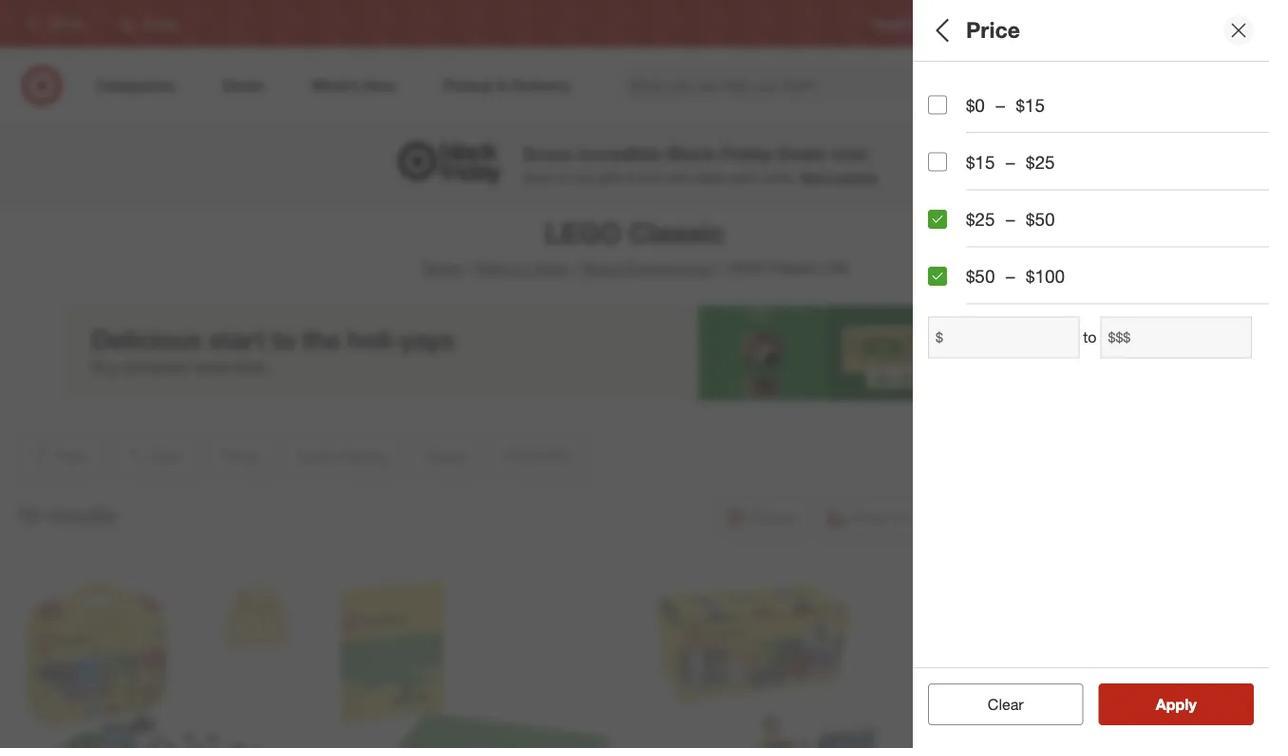 Task type: locate. For each thing, give the bounding box(es) containing it.
target link
[[421, 259, 463, 277]]

results
[[46, 502, 116, 529], [1168, 696, 1217, 714]]

2 horizontal spatial /
[[716, 259, 721, 277]]

ad
[[986, 17, 1000, 31]]

$25 inside price $25  –  $50; $50  –  $100
[[928, 99, 950, 116]]

shop
[[534, 259, 570, 277]]

lego right experiences
[[725, 259, 766, 277]]

$0  –  $15
[[966, 94, 1045, 116]]

Include out of stock checkbox
[[928, 346, 947, 365]]

include
[[966, 345, 1026, 367]]

weekly ad
[[946, 17, 1000, 31]]

1 vertical spatial deals
[[928, 214, 977, 236]]

1 / from the left
[[467, 259, 472, 277]]

lego up brand
[[545, 216, 621, 249]]

/ left ways
[[467, 259, 472, 277]]

price dialog
[[913, 0, 1270, 749]]

0 vertical spatial $25
[[928, 99, 950, 116]]

deals up start
[[778, 143, 827, 164]]

None text field
[[928, 317, 1080, 359]]

/
[[467, 259, 472, 277], [574, 259, 579, 277], [716, 259, 721, 277]]

$25
[[928, 99, 950, 116], [1026, 151, 1055, 173], [966, 208, 995, 230]]

none text field inside price dialog
[[928, 317, 1080, 359]]

results for see results
[[1168, 696, 1217, 714]]

1 vertical spatial price
[[928, 75, 973, 97]]

0 vertical spatial results
[[46, 502, 116, 529]]

find
[[639, 169, 662, 185]]

1 horizontal spatial lego
[[725, 259, 766, 277]]

What can we help you find? suggestions appear below search field
[[617, 65, 1018, 106]]

classic up experiences
[[629, 216, 725, 249]]

1 horizontal spatial $15
[[1016, 94, 1045, 116]]

0 vertical spatial deals
[[778, 143, 827, 164]]

2 vertical spatial $25
[[966, 208, 995, 230]]

clear all
[[979, 696, 1034, 714]]

apply
[[1156, 696, 1197, 714]]

None text field
[[1101, 317, 1252, 359]]

price for price
[[966, 17, 1021, 43]]

$25 up $25  –  $50
[[1026, 151, 1055, 173]]

$100 inside price $25  –  $50; $50  –  $100
[[1045, 99, 1074, 116]]

advertisement region
[[65, 306, 1205, 401]]

incredible
[[578, 143, 663, 164]]

classic left (18)
[[770, 259, 819, 277]]

$100 down $25  –  $50
[[1026, 266, 1065, 287]]

clear inside button
[[988, 696, 1024, 714]]

2 clear from the left
[[988, 696, 1024, 714]]

0 horizontal spatial to
[[516, 259, 529, 277]]

target
[[421, 259, 463, 277]]

2 horizontal spatial $50
[[1026, 208, 1055, 230]]

results right the see
[[1168, 696, 1217, 714]]

see results button
[[1099, 684, 1254, 726]]

0 horizontal spatial /
[[467, 259, 472, 277]]

start
[[800, 169, 832, 185]]

0 vertical spatial $50
[[1001, 99, 1023, 116]]

1 vertical spatial results
[[1168, 696, 1217, 714]]

$50
[[1001, 99, 1023, 116], [1026, 208, 1055, 230], [966, 266, 995, 287]]

to right 'of'
[[1084, 328, 1097, 347]]

/ right shop
[[574, 259, 579, 277]]

0 vertical spatial $15
[[1016, 94, 1045, 116]]

results right 18
[[46, 502, 116, 529]]

1 vertical spatial $50
[[1026, 208, 1055, 230]]

1 clear from the left
[[979, 696, 1015, 714]]

$0
[[966, 94, 985, 116]]

1 horizontal spatial deals
[[928, 214, 977, 236]]

$15 right $50;
[[1016, 94, 1045, 116]]

$50 up $50  –  $100
[[1026, 208, 1055, 230]]

$50  –  $100
[[966, 266, 1065, 287]]

0 vertical spatial classic
[[629, 216, 725, 249]]

score incredible black friday deals now save on top gifts & find new deals each week. start saving
[[523, 143, 877, 185]]

$100
[[1045, 99, 1074, 116], [1026, 266, 1065, 287]]

$25 right $25  –  $50 option
[[966, 208, 995, 230]]

0 vertical spatial price
[[966, 17, 1021, 43]]

results inside button
[[1168, 696, 1217, 714]]

1 horizontal spatial /
[[574, 259, 579, 277]]

(18)
[[823, 259, 848, 277]]

clear
[[979, 696, 1015, 714], [988, 696, 1024, 714]]

deals up '$50  –  $100' option
[[928, 214, 977, 236]]

stores
[[1225, 17, 1258, 31]]

all filters dialog
[[913, 0, 1270, 749]]

ways
[[475, 259, 512, 277]]

$50 right '$50  –  $100' option
[[966, 266, 995, 287]]

friday
[[721, 143, 773, 164]]

apply button
[[1099, 684, 1254, 726]]

0 horizontal spatial results
[[46, 502, 116, 529]]

guest
[[928, 148, 979, 170]]

fpo/apo
[[928, 281, 1010, 303]]

find
[[1200, 17, 1222, 31]]

none text field inside price dialog
[[1101, 317, 1252, 359]]

to
[[516, 259, 529, 277], [1084, 328, 1097, 347]]

1 horizontal spatial $50
[[1001, 99, 1023, 116]]

$0  –  $15 checkbox
[[928, 96, 947, 115]]

1 vertical spatial $100
[[1026, 266, 1065, 287]]

to left shop
[[516, 259, 529, 277]]

0 horizontal spatial $50
[[966, 266, 995, 287]]

1 vertical spatial $25
[[1026, 151, 1055, 173]]

$50;
[[973, 99, 998, 116]]

&
[[627, 169, 636, 185]]

lego classic target / ways to shop / brand experiences / lego classic (18)
[[421, 216, 848, 277]]

1 horizontal spatial results
[[1168, 696, 1217, 714]]

price inside price dialog
[[966, 17, 1021, 43]]

deals button
[[928, 195, 1270, 261]]

0 vertical spatial $100
[[1045, 99, 1074, 116]]

18 results
[[15, 502, 116, 529]]

0 vertical spatial to
[[516, 259, 529, 277]]

1 vertical spatial to
[[1084, 328, 1097, 347]]

1 vertical spatial classic
[[770, 259, 819, 277]]

score
[[523, 143, 573, 164]]

$50 down search
[[1001, 99, 1023, 116]]

$50  –  $100 checkbox
[[928, 267, 947, 286]]

1 vertical spatial $15
[[966, 151, 995, 173]]

classic
[[629, 216, 725, 249], [770, 259, 819, 277]]

0 horizontal spatial deals
[[778, 143, 827, 164]]

registry link
[[873, 16, 916, 32]]

$15 right $15  –  $25 checkbox
[[966, 151, 995, 173]]

lego
[[545, 216, 621, 249], [725, 259, 766, 277]]

price
[[966, 17, 1021, 43], [928, 75, 973, 97]]

1 vertical spatial lego
[[725, 259, 766, 277]]

clear inside button
[[979, 696, 1015, 714]]

2 horizontal spatial $25
[[1026, 151, 1055, 173]]

deals
[[778, 143, 827, 164], [928, 214, 977, 236]]

price inside price $25  –  $50; $50  –  $100
[[928, 75, 973, 97]]

deals inside score incredible black friday deals now save on top gifts & find new deals each week. start saving
[[778, 143, 827, 164]]

/ right experiences
[[716, 259, 721, 277]]

on
[[556, 169, 571, 185]]

$15
[[1016, 94, 1045, 116], [966, 151, 995, 173]]

0 horizontal spatial $25
[[928, 99, 950, 116]]

1 horizontal spatial to
[[1084, 328, 1097, 347]]

$15  –  $25 checkbox
[[928, 153, 947, 172]]

$100 down search
[[1045, 99, 1074, 116]]

0 vertical spatial lego
[[545, 216, 621, 249]]

2 / from the left
[[574, 259, 579, 277]]

$25 left $0
[[928, 99, 950, 116]]

now
[[832, 143, 868, 164]]

0 horizontal spatial lego
[[545, 216, 621, 249]]

clear button
[[928, 684, 1084, 726]]



Task type: vqa. For each thing, say whether or not it's contained in the screenshot.
build to the left
no



Task type: describe. For each thing, give the bounding box(es) containing it.
rating
[[984, 148, 1040, 170]]

$25 for $15  –  $25
[[1026, 151, 1055, 173]]

results for 18 results
[[46, 502, 116, 529]]

search button
[[1005, 65, 1051, 110]]

deals inside deals button
[[928, 214, 977, 236]]

find stores link
[[1200, 16, 1258, 32]]

out
[[1031, 345, 1057, 367]]

all filters
[[928, 17, 1020, 43]]

experiences
[[628, 259, 712, 277]]

ways to shop link
[[475, 259, 570, 277]]

saving
[[836, 169, 877, 185]]

$25 for price $25  –  $50; $50  –  $100
[[928, 99, 950, 116]]

guest rating
[[928, 148, 1040, 170]]

deals
[[694, 169, 726, 185]]

top
[[575, 169, 594, 185]]

brand
[[582, 259, 623, 277]]

0 horizontal spatial classic
[[629, 216, 725, 249]]

1 horizontal spatial $25
[[966, 208, 995, 230]]

see results
[[1136, 696, 1217, 714]]

clear for clear all
[[979, 696, 1015, 714]]

see
[[1136, 696, 1164, 714]]

each
[[729, 169, 758, 185]]

all
[[928, 17, 955, 43]]

of
[[1062, 345, 1077, 367]]

$25  –  $50 checkbox
[[928, 210, 947, 229]]

include out of stock
[[966, 345, 1126, 367]]

search
[[1005, 78, 1051, 97]]

guest rating button
[[928, 128, 1270, 195]]

$100 inside price dialog
[[1026, 266, 1065, 287]]

price $25  –  $50; $50  –  $100
[[928, 75, 1074, 116]]

to inside price dialog
[[1084, 328, 1097, 347]]

2 vertical spatial $50
[[966, 266, 995, 287]]

save
[[523, 169, 552, 185]]

gifts
[[598, 169, 624, 185]]

clear for clear
[[988, 696, 1024, 714]]

$25  –  $50
[[966, 208, 1055, 230]]

$50 inside price $25  –  $50; $50  –  $100
[[1001, 99, 1023, 116]]

3 / from the left
[[716, 259, 721, 277]]

all
[[1019, 696, 1034, 714]]

0 horizontal spatial $15
[[966, 151, 995, 173]]

price for price $25  –  $50; $50  –  $100
[[928, 75, 973, 97]]

to inside "lego classic target / ways to shop / brand experiences / lego classic (18)"
[[516, 259, 529, 277]]

find stores
[[1200, 17, 1258, 31]]

black
[[668, 143, 716, 164]]

$15  –  $25
[[966, 151, 1055, 173]]

weekly ad link
[[946, 16, 1000, 32]]

new
[[665, 169, 690, 185]]

week.
[[762, 169, 797, 185]]

filters
[[961, 17, 1020, 43]]

fpo/apo button
[[928, 261, 1270, 328]]

stock
[[1082, 345, 1126, 367]]

brand experiences link
[[582, 259, 712, 277]]

clear all button
[[928, 684, 1084, 726]]

registry
[[873, 17, 916, 31]]

weekly
[[946, 17, 983, 31]]

1 horizontal spatial classic
[[770, 259, 819, 277]]

18
[[15, 502, 40, 529]]



